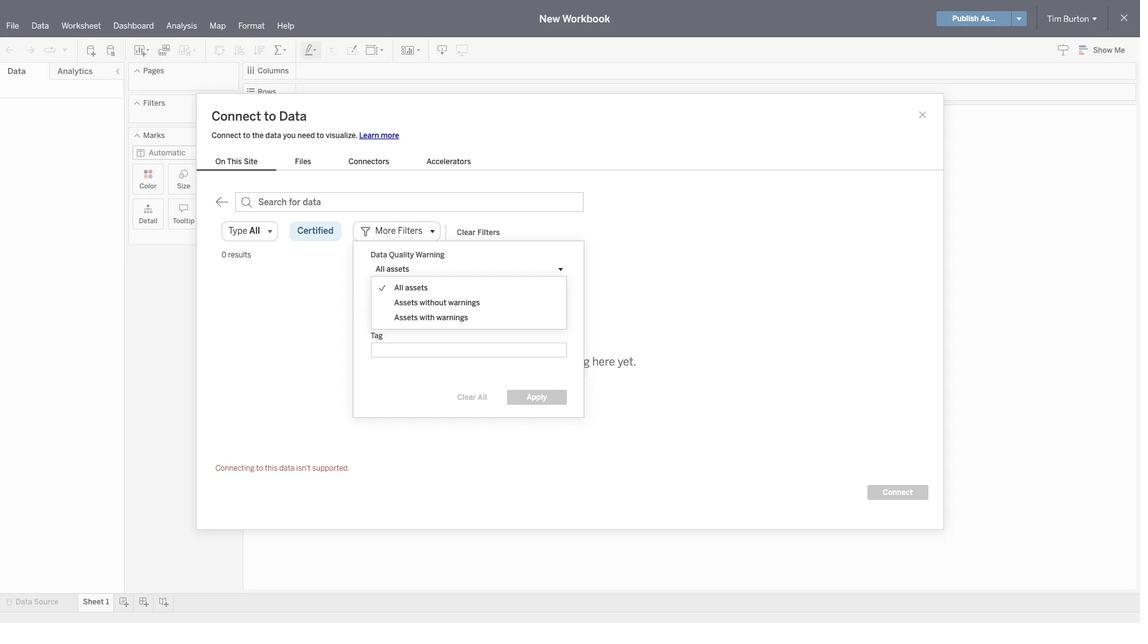 Task type: vqa. For each thing, say whether or not it's contained in the screenshot.
by text only_f5he34f image associated with Tasks
no



Task type: locate. For each thing, give the bounding box(es) containing it.
clear for clear filters
[[457, 228, 476, 237]]

1 horizontal spatial sheet
[[248, 111, 282, 129]]

download image
[[437, 44, 449, 56]]

data right this
[[279, 465, 295, 473]]

0 vertical spatial all
[[376, 265, 385, 274]]

apply
[[527, 394, 547, 402]]

with
[[420, 314, 435, 323]]

swap rows and columns image
[[214, 44, 226, 56]]

2 vertical spatial all
[[478, 394, 487, 402]]

to down rows
[[264, 109, 276, 124]]

assets up without
[[405, 284, 428, 293]]

collapse image
[[114, 68, 121, 75]]

list box containing on this site
[[197, 155, 490, 171]]

type
[[413, 291, 430, 300]]

publish as...
[[953, 14, 996, 23]]

clear all button
[[447, 390, 497, 405]]

analysis
[[166, 21, 197, 31]]

more
[[376, 226, 396, 237]]

filters up data quality warning
[[398, 226, 423, 237]]

clear inside clear filters button
[[457, 228, 476, 237]]

new worksheet image
[[133, 44, 151, 56]]

data
[[32, 21, 49, 31], [7, 67, 26, 76], [279, 109, 307, 124], [371, 251, 387, 260], [16, 598, 32, 607]]

filters for more filters
[[398, 226, 423, 237]]

data down undo icon
[[7, 67, 26, 76]]

1 vertical spatial assets
[[395, 314, 418, 323]]

0 vertical spatial sheet
[[248, 111, 282, 129]]

all inside all assets assets without warnings assets with warnings
[[395, 284, 404, 293]]

filters
[[143, 99, 165, 108], [398, 226, 423, 237], [478, 228, 500, 237]]

sort descending image
[[253, 44, 266, 56]]

0 vertical spatial clear
[[457, 228, 476, 237]]

data quality warning
[[371, 251, 445, 260]]

data up all assets
[[371, 251, 387, 260]]

assets left without
[[395, 299, 418, 308]]

clear for clear all
[[457, 394, 476, 402]]

0 horizontal spatial 1
[[106, 598, 109, 607]]

on
[[215, 158, 225, 166]]

tag
[[371, 332, 383, 341]]

0 horizontal spatial sheet 1
[[83, 598, 109, 607]]

data
[[266, 131, 281, 140], [279, 465, 295, 473]]

data right the
[[266, 131, 281, 140]]

files
[[295, 158, 311, 166]]

connect to data
[[212, 109, 307, 124]]

format workbook image
[[346, 44, 358, 56]]

sheet up the
[[248, 111, 282, 129]]

warnings right without
[[448, 299, 480, 308]]

certified
[[298, 226, 334, 237]]

data inside alert
[[279, 465, 295, 473]]

all
[[376, 265, 385, 274], [395, 284, 404, 293], [478, 394, 487, 402]]

filters inside button
[[478, 228, 500, 237]]

show/hide cards image
[[401, 44, 421, 56]]

all down all assets
[[395, 284, 404, 293]]

connect inside button
[[883, 489, 913, 498]]

warnings down without
[[437, 314, 468, 323]]

all for all assets assets without warnings assets with warnings
[[395, 284, 404, 293]]

connect for connect
[[883, 489, 913, 498]]

1 vertical spatial clear
[[457, 394, 476, 402]]

0 vertical spatial assets
[[387, 265, 409, 274]]

0 vertical spatial data
[[266, 131, 281, 140]]

show me button
[[1074, 40, 1137, 60]]

1
[[285, 111, 292, 129], [106, 598, 109, 607]]

to right need
[[317, 131, 324, 140]]

connect
[[212, 109, 261, 124], [212, 131, 241, 140], [883, 489, 913, 498]]

1 horizontal spatial all
[[395, 284, 404, 293]]

to left this
[[256, 465, 263, 473]]

2 assets from the top
[[395, 314, 418, 323]]

dashboard
[[114, 21, 154, 31]]

is
[[540, 356, 548, 369]]

supported.
[[312, 465, 350, 473]]

clear up all assets dropdown button at the top left of the page
[[457, 228, 476, 237]]

data guide image
[[1058, 44, 1070, 56]]

1 vertical spatial data
[[279, 465, 295, 473]]

sheet 1 right source
[[83, 598, 109, 607]]

here
[[593, 356, 615, 369]]

columns
[[258, 67, 289, 75]]

new data source image
[[85, 44, 98, 56]]

all assets
[[376, 265, 409, 274]]

assets
[[387, 265, 409, 274], [405, 284, 428, 293]]

1 horizontal spatial filters
[[398, 226, 423, 237]]

assets for all assets assets without warnings assets with warnings
[[405, 284, 428, 293]]

analytics
[[58, 67, 93, 76]]

sheet 1 up the
[[248, 111, 292, 129]]

dialog
[[360, 242, 578, 412]]

to for data
[[264, 109, 276, 124]]

show
[[1094, 46, 1113, 55]]

1 vertical spatial all
[[395, 284, 404, 293]]

2 horizontal spatial filters
[[478, 228, 500, 237]]

show labels image
[[326, 44, 338, 56]]

sheet right source
[[83, 598, 104, 607]]

1 vertical spatial sheet 1
[[83, 598, 109, 607]]

sheet 1
[[248, 111, 292, 129], [83, 598, 109, 607]]

marks
[[143, 131, 165, 140]]

there is nothing here yet.
[[508, 356, 637, 369]]

duplicate image
[[158, 44, 171, 56]]

replay animation image
[[61, 46, 68, 53]]

connect button
[[868, 486, 929, 501]]

connectors
[[349, 158, 390, 166]]

all inside button
[[478, 394, 487, 402]]

assets inside dropdown button
[[387, 265, 409, 274]]

totals image
[[273, 44, 288, 56]]

to
[[264, 109, 276, 124], [243, 131, 250, 140], [317, 131, 324, 140], [256, 465, 263, 473]]

assets inside all assets assets without warnings assets with warnings
[[405, 284, 428, 293]]

fit image
[[366, 44, 385, 56]]

data for isn't
[[279, 465, 295, 473]]

there
[[508, 356, 537, 369]]

as...
[[981, 14, 996, 23]]

all down the tag text field
[[478, 394, 487, 402]]

accelerators
[[427, 158, 471, 166]]

without
[[420, 299, 447, 308]]

detail
[[139, 217, 158, 225]]

all inside dropdown button
[[376, 265, 385, 274]]

clear down the tag text field
[[457, 394, 476, 402]]

2 horizontal spatial all
[[478, 394, 487, 402]]

connecting to this data isn't supported.
[[215, 465, 350, 473]]

sheet
[[248, 111, 282, 129], [83, 598, 104, 607]]

clear
[[457, 228, 476, 237], [457, 394, 476, 402]]

to left the
[[243, 131, 250, 140]]

filters up marks
[[143, 99, 165, 108]]

burton
[[1064, 14, 1090, 23]]

1 right source
[[106, 598, 109, 607]]

clear filters
[[457, 228, 500, 237]]

to inside alert
[[256, 465, 263, 473]]

0 vertical spatial assets
[[395, 299, 418, 308]]

warnings
[[448, 299, 480, 308], [437, 314, 468, 323]]

1 vertical spatial connect
[[212, 131, 241, 140]]

assets down quality
[[387, 265, 409, 274]]

filters inside dropdown button
[[398, 226, 423, 237]]

assets left with
[[395, 314, 418, 323]]

1 vertical spatial assets
[[405, 284, 428, 293]]

1 up you
[[285, 111, 292, 129]]

assets
[[395, 299, 418, 308], [395, 314, 418, 323]]

Tag text field
[[371, 343, 567, 358]]

clear inside clear all button
[[457, 394, 476, 402]]

need
[[298, 131, 315, 140]]

0 horizontal spatial sheet
[[83, 598, 104, 607]]

0 vertical spatial connect
[[212, 109, 261, 124]]

this
[[265, 465, 278, 473]]

site
[[244, 158, 258, 166]]

assets for all assets
[[387, 265, 409, 274]]

size
[[177, 182, 190, 191]]

list box
[[197, 155, 490, 171]]

connection
[[371, 291, 411, 300]]

data up replay animation image at the left top
[[32, 21, 49, 31]]

color
[[139, 182, 157, 191]]

workbook
[[563, 13, 611, 25]]

1 horizontal spatial sheet 1
[[248, 111, 292, 129]]

0 horizontal spatial filters
[[143, 99, 165, 108]]

2 vertical spatial connect
[[883, 489, 913, 498]]

all up connection
[[376, 265, 385, 274]]

connecting to this data isn't supported. alert
[[215, 460, 929, 478]]

1 horizontal spatial 1
[[285, 111, 292, 129]]

1 assets from the top
[[395, 299, 418, 308]]

0 horizontal spatial all
[[376, 265, 385, 274]]

new workbook
[[540, 13, 611, 25]]

apply button
[[507, 390, 567, 405]]

filters up all assets dropdown button at the top left of the page
[[478, 228, 500, 237]]

connecting
[[215, 465, 255, 473]]



Task type: describe. For each thing, give the bounding box(es) containing it.
0 vertical spatial sheet 1
[[248, 111, 292, 129]]

publish as... button
[[937, 11, 1012, 26]]

warning
[[416, 251, 445, 260]]

highlight image
[[304, 44, 318, 56]]

rows
[[258, 88, 276, 97]]

data up you
[[279, 109, 307, 124]]

file
[[6, 21, 19, 31]]

learn more link
[[359, 131, 399, 140]]

learn
[[359, 131, 379, 140]]

more
[[381, 131, 399, 140]]

1 vertical spatial sheet
[[83, 598, 104, 607]]

to for the
[[243, 131, 250, 140]]

1 vertical spatial warnings
[[437, 314, 468, 323]]

me
[[1115, 46, 1126, 55]]

connect for connect to the data you need to visualize. learn more
[[212, 131, 241, 140]]

quality
[[389, 251, 414, 260]]

redo image
[[24, 44, 36, 56]]

connect to the data you need to visualize. learn more
[[212, 131, 399, 140]]

connect for connect to data
[[212, 109, 261, 124]]

1 vertical spatial 1
[[106, 598, 109, 607]]

clear sheet image
[[178, 44, 198, 56]]

the
[[252, 131, 264, 140]]

replay animation image
[[44, 44, 56, 56]]

filters for clear filters
[[478, 228, 500, 237]]

isn't
[[296, 465, 311, 473]]

clear all
[[457, 394, 487, 402]]

this
[[227, 158, 242, 166]]

connection type
[[371, 291, 430, 300]]

all assets button
[[371, 262, 567, 277]]

publish
[[953, 14, 979, 23]]

0 results
[[222, 251, 251, 260]]

source
[[34, 598, 59, 607]]

worksheet
[[61, 21, 101, 31]]

on this site
[[215, 158, 258, 166]]

pages
[[143, 67, 164, 75]]

to use edit in desktop, save the workbook outside of personal space image
[[456, 44, 469, 56]]

clear filters button
[[451, 225, 506, 240]]

sort ascending image
[[234, 44, 246, 56]]

to for this
[[256, 465, 263, 473]]

help
[[277, 21, 295, 31]]

0 vertical spatial 1
[[285, 111, 292, 129]]

0 vertical spatial warnings
[[448, 299, 480, 308]]

format
[[238, 21, 265, 31]]

data left source
[[16, 598, 32, 607]]

tim
[[1048, 14, 1062, 23]]

you
[[283, 131, 296, 140]]

show me
[[1094, 46, 1126, 55]]

tooltip
[[173, 217, 195, 225]]

yet.
[[618, 356, 637, 369]]

data source
[[16, 598, 59, 607]]

pause auto updates image
[[105, 44, 118, 56]]

dialog containing data quality warning
[[360, 242, 578, 412]]

data quality warning list box
[[371, 277, 566, 329]]

map
[[210, 21, 226, 31]]

all for all assets
[[376, 265, 385, 274]]

visualize.
[[326, 131, 358, 140]]

more filters button
[[353, 222, 441, 242]]

data for you
[[266, 131, 281, 140]]

more filters
[[376, 226, 423, 237]]

all assets assets without warnings assets with warnings
[[395, 284, 480, 323]]

nothing
[[551, 356, 590, 369]]

certified button
[[289, 222, 342, 242]]

0
[[222, 251, 227, 260]]

tim burton
[[1048, 14, 1090, 23]]

undo image
[[4, 44, 16, 56]]

new
[[540, 13, 560, 25]]

results
[[228, 251, 251, 260]]



